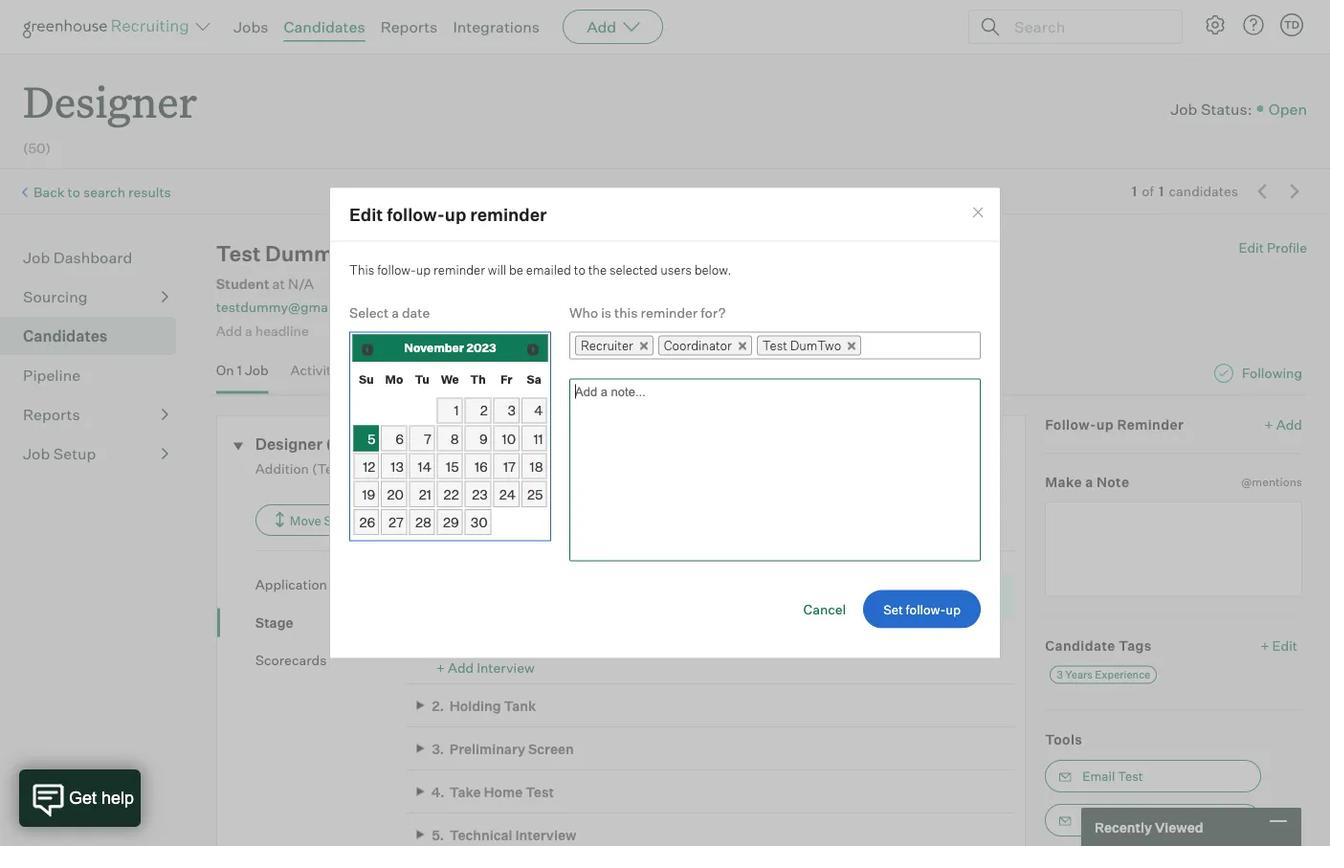 Task type: locate. For each thing, give the bounding box(es) containing it.
1 horizontal spatial oct
[[853, 589, 875, 605]]

0 vertical spatial (50)
[[23, 140, 51, 157]]

test down resume
[[763, 338, 788, 353]]

23
[[472, 486, 488, 502]]

0 horizontal spatial reports link
[[23, 403, 168, 426]]

10 link
[[493, 425, 520, 451]]

24
[[499, 486, 516, 502]]

0 horizontal spatial edit
[[349, 203, 383, 225]]

0 vertical spatial a
[[392, 304, 399, 321]]

1 vertical spatial to
[[574, 262, 586, 277]]

1 left of
[[1132, 183, 1137, 200]]

1 email from the top
[[1083, 769, 1115, 784]]

2 horizontal spatial 2023
[[900, 589, 933, 605]]

to inside edit follow-up reminder dialog
[[574, 262, 586, 277]]

28
[[415, 514, 432, 530]]

the left team
[[1118, 813, 1137, 828]]

4
[[534, 402, 543, 419]]

3 link
[[493, 398, 520, 424]]

interview up tank
[[477, 659, 535, 676]]

view application link
[[801, 627, 898, 645]]

0 horizontal spatial 23,
[[788, 589, 807, 605]]

interview for 5. technical interview
[[515, 826, 577, 843]]

reminder up be
[[470, 203, 547, 225]]

3 inside edit follow-up reminder dialog
[[508, 402, 516, 419]]

details link
[[394, 362, 438, 390]]

0 vertical spatial reports link
[[381, 17, 438, 36]]

designer
[[23, 73, 197, 129], [255, 435, 323, 454]]

2023 right "|"
[[900, 589, 933, 605]]

0 vertical spatial stage
[[324, 513, 358, 528]]

27 link
[[381, 509, 407, 535]]

0 horizontal spatial designer
[[23, 73, 197, 129]]

0 horizontal spatial 3
[[508, 402, 516, 419]]

(50) up addition (test dumtwo)
[[326, 435, 359, 454]]

1 horizontal spatial (50)
[[326, 435, 359, 454]]

1 vertical spatial the
[[1118, 813, 1137, 828]]

0 vertical spatial +
[[1265, 416, 1274, 433]]

1 vertical spatial designer
[[255, 435, 323, 454]]

designer for designer
[[23, 73, 197, 129]]

testdummy@gmail.com
[[216, 299, 366, 315]]

16
[[475, 458, 488, 475]]

3 left 4 link
[[508, 402, 516, 419]]

sa
[[527, 372, 542, 386]]

0 horizontal spatial oct
[[763, 589, 785, 605]]

2 horizontal spatial up
[[1097, 416, 1114, 433]]

1 horizontal spatial a
[[392, 304, 399, 321]]

headline
[[255, 322, 309, 339]]

+ add interview link
[[436, 659, 535, 676]]

2
[[480, 402, 488, 419]]

follow- for this
[[377, 262, 416, 277]]

stage up "scorecards"
[[255, 614, 293, 631]]

up left the reminder
[[1097, 416, 1114, 433]]

2. holding tank
[[432, 697, 536, 714]]

details
[[394, 362, 438, 379]]

11 link
[[522, 425, 547, 451]]

email for email the team
[[1083, 813, 1115, 828]]

mo
[[385, 372, 403, 386]]

0 horizontal spatial reports
[[23, 405, 80, 424]]

3 for 3
[[508, 402, 516, 419]]

13
[[391, 458, 404, 475]]

job up sourcing on the top left of page
[[23, 248, 50, 267]]

test up student
[[216, 240, 261, 267]]

job left 'status:'
[[1171, 99, 1198, 118]]

0 vertical spatial follow-
[[387, 203, 445, 225]]

1 horizontal spatial designer
[[255, 435, 323, 454]]

23 link
[[465, 481, 492, 507]]

29 link
[[437, 509, 463, 535]]

job setup
[[23, 444, 96, 463]]

1 vertical spatial interview
[[515, 826, 577, 843]]

0 vertical spatial up
[[445, 203, 466, 225]]

0 horizontal spatial up
[[416, 262, 431, 277]]

1 vertical spatial candidates
[[23, 327, 108, 346]]

designer up addition
[[255, 435, 323, 454]]

su
[[359, 372, 374, 386]]

team
[[1140, 813, 1172, 828]]

tools
[[1045, 731, 1083, 748]]

1 horizontal spatial stage
[[324, 513, 358, 528]]

follow-
[[387, 203, 445, 225], [377, 262, 416, 277]]

555- right select
[[389, 298, 420, 315]]

oct right on
[[763, 589, 785, 605]]

reports down pipeline
[[23, 405, 80, 424]]

reminder right this
[[641, 304, 698, 321]]

the left selected
[[588, 262, 607, 277]]

test inside "email test" button
[[1118, 769, 1143, 784]]

2023 inside edit follow-up reminder dialog
[[467, 341, 496, 355]]

follow- up 555-555-5555
[[387, 203, 445, 225]]

0 horizontal spatial the
[[588, 262, 607, 277]]

follow- right this
[[377, 262, 416, 277]]

recruiter
[[581, 338, 633, 353]]

@mentions link
[[1242, 473, 1303, 492]]

interview down home
[[515, 826, 577, 843]]

1 horizontal spatial reports
[[381, 17, 438, 36]]

candidates down sourcing on the top left of page
[[23, 327, 108, 346]]

10
[[502, 430, 516, 447]]

add inside add popup button
[[587, 17, 617, 36]]

21 link
[[409, 481, 435, 507]]

reports link down pipeline link
[[23, 403, 168, 426]]

0 vertical spatial email
[[1083, 769, 1115, 784]]

up up 5555
[[445, 203, 466, 225]]

|
[[846, 589, 850, 605]]

555-
[[389, 298, 420, 315], [420, 298, 451, 315]]

1 horizontal spatial to
[[574, 262, 586, 277]]

1 horizontal spatial edit
[[1239, 239, 1264, 256]]

edit inside dialog
[[349, 203, 383, 225]]

+
[[1265, 416, 1274, 433], [1261, 637, 1270, 654], [436, 659, 445, 676]]

1 horizontal spatial 23,
[[878, 589, 897, 605]]

0 vertical spatial application
[[255, 576, 327, 593]]

None submit
[[863, 590, 981, 628]]

a left note
[[1086, 474, 1094, 491]]

edit follow-up reminder dialog
[[329, 187, 1001, 659]]

0 horizontal spatial 2023
[[467, 341, 496, 355]]

0 horizontal spatial (50)
[[23, 140, 51, 157]]

email the team button
[[1045, 804, 1262, 837]]

application down "|"
[[835, 629, 891, 642]]

email down email test
[[1083, 813, 1115, 828]]

feed
[[342, 362, 372, 379]]

provided
[[801, 298, 859, 315]]

n/a
[[288, 275, 314, 292]]

1 vertical spatial application
[[835, 629, 891, 642]]

1 horizontal spatial 2023
[[810, 589, 843, 605]]

to right emailed
[[574, 262, 586, 277]]

2023
[[467, 341, 496, 355], [810, 589, 843, 605], [900, 589, 933, 605]]

sourcing
[[23, 287, 88, 306]]

2.
[[432, 697, 444, 714]]

email inside button
[[1083, 769, 1115, 784]]

4. take home test
[[431, 783, 554, 800]]

addition (test dumtwo)
[[255, 460, 412, 477]]

555- up november
[[420, 298, 451, 315]]

2 vertical spatial a
[[1086, 474, 1094, 491]]

applied on  oct 23, 2023 | oct 23, 2023
[[692, 589, 933, 605]]

23, right on
[[788, 589, 807, 605]]

1 horizontal spatial application
[[835, 629, 891, 642]]

up for edit
[[445, 203, 466, 225]]

1 horizontal spatial 3
[[1057, 668, 1063, 681]]

test inside test dummy student at n/a
[[216, 240, 261, 267]]

interview for + add interview
[[477, 659, 535, 676]]

1 vertical spatial reminder
[[434, 262, 485, 277]]

a for make
[[1086, 474, 1094, 491]]

reports left integrations on the top left of the page
[[381, 17, 438, 36]]

reports
[[381, 17, 438, 36], [23, 405, 80, 424]]

2 horizontal spatial edit
[[1273, 637, 1298, 654]]

0 vertical spatial interview
[[477, 659, 535, 676]]

(50) up the back
[[23, 140, 51, 157]]

1 vertical spatial follow-
[[377, 262, 416, 277]]

0 vertical spatial edit
[[349, 203, 383, 225]]

up up 555-555-5555
[[416, 262, 431, 277]]

application up stage link
[[255, 576, 327, 593]]

2 vertical spatial reminder
[[641, 304, 698, 321]]

a for add
[[245, 322, 252, 339]]

3 left years
[[1057, 668, 1063, 681]]

0 vertical spatial designer
[[23, 73, 197, 129]]

3 years experience link
[[1050, 666, 1157, 684]]

reports link left integrations on the top left of the page
[[381, 17, 438, 36]]

oct right "|"
[[853, 589, 875, 605]]

+ add interview
[[436, 659, 535, 676]]

0 vertical spatial the
[[588, 262, 607, 277]]

stage link
[[255, 613, 407, 632]]

tu
[[415, 372, 430, 386]]

edit profile link
[[1239, 239, 1307, 256]]

1 vertical spatial edit
[[1239, 239, 1264, 256]]

1 vertical spatial +
[[1261, 637, 1270, 654]]

06:00)
[[550, 298, 596, 315]]

12
[[363, 458, 376, 475]]

2 email from the top
[[1083, 813, 1115, 828]]

status:
[[1201, 99, 1253, 118]]

None text field
[[862, 333, 886, 357], [1045, 501, 1303, 597], [862, 333, 886, 357], [1045, 501, 1303, 597]]

a inside edit follow-up reminder dialog
[[392, 304, 399, 321]]

1
[[1132, 183, 1137, 200], [1159, 183, 1164, 200], [237, 362, 242, 379], [454, 402, 459, 419]]

1 right 'on'
[[237, 362, 242, 379]]

15
[[446, 458, 459, 475]]

candidates right jobs link
[[284, 17, 365, 36]]

1 23, from the left
[[788, 589, 807, 605]]

1 vertical spatial up
[[416, 262, 431, 277]]

9
[[480, 430, 488, 447]]

application inside 'link'
[[255, 576, 327, 593]]

to right the back
[[68, 184, 80, 200]]

2 vertical spatial +
[[436, 659, 445, 676]]

a for select
[[392, 304, 399, 321]]

take
[[450, 783, 481, 800]]

view application
[[808, 629, 891, 642]]

+ add link
[[1265, 415, 1303, 434]]

1 link
[[437, 398, 463, 424]]

2023 up linkedin in the top left of the page
[[467, 341, 496, 355]]

test up email the team
[[1118, 769, 1143, 784]]

0 horizontal spatial candidates
[[23, 327, 108, 346]]

job left the setup
[[23, 444, 50, 463]]

0 vertical spatial to
[[68, 184, 80, 200]]

1 horizontal spatial candidates link
[[284, 17, 365, 36]]

@mentions
[[1242, 475, 1303, 489]]

job status:
[[1171, 99, 1253, 118]]

cancel
[[804, 600, 846, 617]]

0 horizontal spatial stage
[[255, 614, 293, 631]]

1 horizontal spatial reports link
[[381, 17, 438, 36]]

2 vertical spatial edit
[[1273, 637, 1298, 654]]

job
[[1171, 99, 1198, 118], [23, 248, 50, 267], [245, 362, 269, 379], [23, 444, 50, 463]]

candidates link right jobs link
[[284, 17, 365, 36]]

8
[[451, 430, 459, 447]]

a left date
[[392, 304, 399, 321]]

select a date
[[349, 304, 430, 321]]

november
[[404, 341, 464, 355]]

2023 left "|"
[[810, 589, 843, 605]]

1 vertical spatial candidates link
[[23, 325, 168, 348]]

resume
[[746, 298, 798, 315]]

edit for edit follow-up reminder
[[349, 203, 383, 225]]

23, right "|"
[[878, 589, 897, 605]]

addition
[[255, 460, 309, 477]]

0 vertical spatial reminder
[[470, 203, 547, 225]]

Search text field
[[1010, 13, 1165, 41]]

0 horizontal spatial a
[[245, 322, 252, 339]]

linkedin link
[[460, 362, 514, 390]]

designer link
[[23, 54, 197, 133]]

following link
[[1242, 364, 1303, 382]]

0 horizontal spatial candidates link
[[23, 325, 168, 348]]

linkedin
[[460, 362, 514, 379]]

0 horizontal spatial to
[[68, 184, 80, 200]]

1 horizontal spatial candidates
[[284, 17, 365, 36]]

1 555- from the left
[[389, 298, 420, 315]]

1 horizontal spatial the
[[1118, 813, 1137, 828]]

close image
[[971, 205, 986, 220]]

0 vertical spatial 3
[[508, 402, 516, 419]]

follow- for edit
[[387, 203, 445, 225]]

1 vertical spatial email
[[1083, 813, 1115, 828]]

18 link
[[522, 453, 547, 479]]

1 vertical spatial a
[[245, 322, 252, 339]]

job right 'on'
[[245, 362, 269, 379]]

1 horizontal spatial up
[[445, 203, 466, 225]]

email inside button
[[1083, 813, 1115, 828]]

candidates link up pipeline link
[[23, 325, 168, 348]]

stage left 26
[[324, 513, 358, 528]]

a left 'headline'
[[245, 322, 252, 339]]

1 vertical spatial reports link
[[23, 403, 168, 426]]

the
[[588, 262, 607, 277], [1118, 813, 1137, 828]]

be
[[509, 262, 524, 277]]

designer down the greenhouse recruiting image
[[23, 73, 197, 129]]

1 vertical spatial 3
[[1057, 668, 1063, 681]]

2 horizontal spatial a
[[1086, 474, 1094, 491]]

reminder left will
[[434, 262, 485, 277]]

3 for 3 years experience
[[1057, 668, 1063, 681]]

email up email the team
[[1083, 769, 1115, 784]]

1 left 2 link on the left
[[454, 402, 459, 419]]

0 horizontal spatial application
[[255, 576, 327, 593]]



Task type: vqa. For each thing, say whether or not it's contained in the screenshot.


Task type: describe. For each thing, give the bounding box(es) containing it.
dashboard
[[53, 248, 132, 267]]

preliminary
[[450, 740, 526, 757]]

student
[[216, 275, 269, 292]]

this
[[615, 304, 638, 321]]

job for job status:
[[1171, 99, 1198, 118]]

greenhouse recruiting image
[[23, 15, 195, 38]]

22
[[444, 486, 459, 502]]

19
[[362, 486, 376, 502]]

1 right of
[[1159, 183, 1164, 200]]

td button
[[1277, 10, 1307, 40]]

activity feed
[[290, 362, 372, 379]]

20
[[387, 486, 404, 502]]

recently viewed
[[1095, 819, 1204, 835]]

job dashboard
[[23, 248, 132, 267]]

1 vertical spatial (50)
[[326, 435, 359, 454]]

job for job setup
[[23, 444, 50, 463]]

reminder for edit follow-up reminder
[[470, 203, 547, 225]]

central
[[599, 298, 646, 315]]

job for job dashboard
[[23, 248, 50, 267]]

555-555-5555
[[389, 298, 485, 315]]

+ for + edit
[[1261, 637, 1270, 654]]

on
[[744, 589, 760, 605]]

0 vertical spatial candidates link
[[284, 17, 365, 36]]

setup
[[53, 444, 96, 463]]

pipeline link
[[23, 364, 168, 387]]

move stage button
[[255, 505, 378, 536]]

none submit inside edit follow-up reminder dialog
[[863, 590, 981, 628]]

dummy
[[265, 240, 346, 267]]

fr
[[500, 372, 513, 386]]

pipeline
[[23, 366, 81, 385]]

who is this reminder for?
[[569, 304, 726, 321]]

reminder for who is this reminder for?
[[641, 304, 698, 321]]

12 link
[[354, 453, 379, 479]]

candidates
[[1169, 183, 1239, 200]]

users
[[661, 262, 692, 277]]

holding
[[450, 697, 501, 714]]

add inside + add link
[[1277, 416, 1303, 433]]

19 link
[[354, 481, 379, 507]]

edit follow-up reminder
[[349, 203, 547, 225]]

we
[[441, 372, 459, 386]]

25 link
[[522, 481, 547, 507]]

configure image
[[1204, 13, 1227, 36]]

1 inside the on 1 job link
[[237, 362, 242, 379]]

cancel link
[[804, 600, 846, 617]]

reminder for this follow-up reminder will be emailed to the selected users below.
[[434, 262, 485, 277]]

+ for + add
[[1265, 416, 1274, 433]]

the inside edit follow-up reminder dialog
[[588, 262, 607, 277]]

15 link
[[437, 453, 463, 479]]

edit profile
[[1239, 239, 1307, 256]]

integrations
[[453, 17, 540, 36]]

at
[[272, 275, 285, 292]]

scorecards
[[255, 652, 327, 669]]

no resume provided
[[725, 298, 859, 315]]

activity
[[290, 362, 339, 379]]

28 link
[[409, 509, 435, 535]]

25
[[527, 486, 543, 502]]

email for email test
[[1083, 769, 1115, 784]]

job dashboard link
[[23, 246, 168, 269]]

1 vertical spatial reports
[[23, 405, 80, 424]]

on 1 job
[[216, 362, 269, 379]]

+ for + add interview
[[436, 659, 445, 676]]

years
[[1066, 668, 1093, 681]]

job setup link
[[23, 442, 168, 465]]

5 link
[[354, 425, 379, 451]]

activity feed link
[[290, 362, 372, 390]]

1 inside 1 link
[[454, 402, 459, 419]]

test right home
[[526, 783, 554, 800]]

Add a note... text field
[[569, 378, 981, 561]]

designer for designer (50)
[[255, 435, 323, 454]]

1 oct from the left
[[763, 589, 785, 605]]

0 vertical spatial candidates
[[284, 17, 365, 36]]

reminder
[[1117, 416, 1184, 433]]

test dumtwo
[[763, 338, 841, 353]]

(gmt-
[[508, 298, 550, 315]]

applied
[[692, 589, 741, 605]]

candidate tags
[[1045, 637, 1152, 654]]

move
[[290, 513, 321, 528]]

selected
[[610, 262, 658, 277]]

below.
[[695, 262, 732, 277]]

test inside edit follow-up reminder dialog
[[763, 338, 788, 353]]

of
[[1142, 183, 1154, 200]]

2 vertical spatial up
[[1097, 416, 1114, 433]]

will
[[488, 262, 506, 277]]

edit for edit profile
[[1239, 239, 1264, 256]]

0 vertical spatial reports
[[381, 17, 438, 36]]

5.
[[432, 826, 444, 843]]

experience
[[1095, 668, 1151, 681]]

view
[[808, 629, 832, 642]]

technical
[[450, 826, 513, 843]]

1 vertical spatial stage
[[255, 614, 293, 631]]

open
[[1269, 99, 1307, 118]]

24 link
[[493, 481, 520, 507]]

profile
[[1267, 239, 1307, 256]]

3.
[[432, 740, 444, 757]]

2 oct from the left
[[853, 589, 875, 605]]

dumtwo
[[790, 338, 841, 353]]

5555
[[451, 298, 485, 315]]

november 2023
[[404, 341, 496, 355]]

20 link
[[381, 481, 407, 507]]

application link
[[255, 575, 407, 594]]

results
[[128, 184, 171, 200]]

sourcing link
[[23, 285, 168, 308]]

search
[[83, 184, 125, 200]]

email the team
[[1083, 813, 1172, 828]]

stage inside "button"
[[324, 513, 358, 528]]

16 link
[[465, 453, 492, 479]]

5. technical interview
[[432, 826, 577, 843]]

2 555- from the left
[[420, 298, 451, 315]]

2 23, from the left
[[878, 589, 897, 605]]

the inside the email the team button
[[1118, 813, 1137, 828]]

17 link
[[493, 453, 520, 479]]

dumtwo)
[[348, 460, 409, 477]]

22 link
[[437, 481, 463, 507]]

up for this
[[416, 262, 431, 277]]



